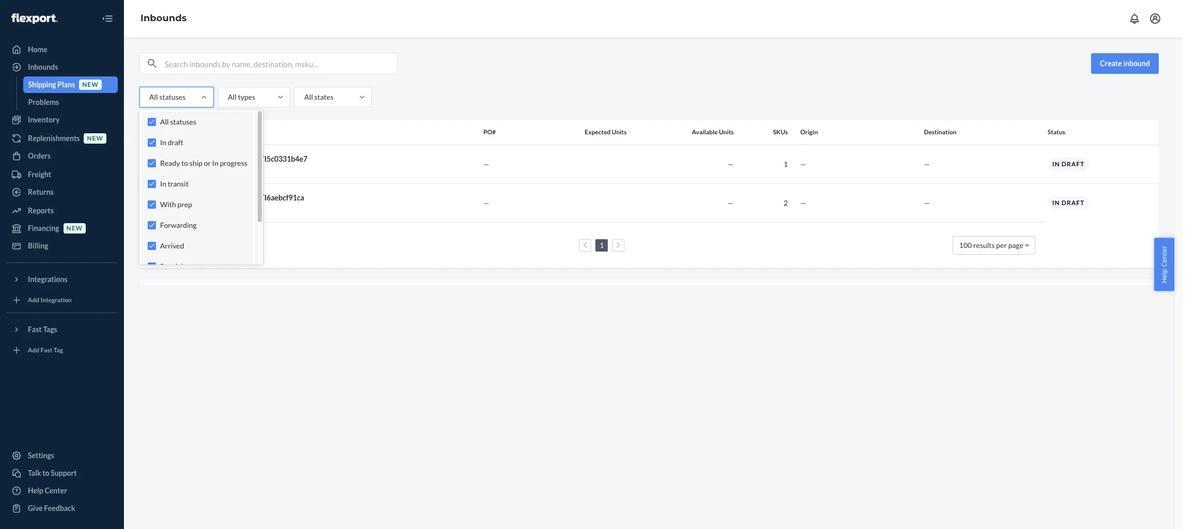 Task type: describe. For each thing, give the bounding box(es) containing it.
close navigation image
[[101, 12, 114, 25]]

0 vertical spatial in draft
[[160, 138, 183, 147]]

status
[[1048, 128, 1066, 136]]

draft for 1
[[1062, 160, 1085, 168]]

open account menu image
[[1149, 12, 1162, 25]]

shipping plans
[[28, 80, 75, 89]]

inventory
[[28, 115, 60, 124]]

units for expected units
[[612, 128, 627, 136]]

to for ready
[[181, 159, 188, 167]]

square image
[[148, 128, 156, 137]]

1 vertical spatial fast
[[41, 346, 52, 354]]

inbound
[[1124, 59, 1151, 68]]

problems link
[[23, 94, 118, 111]]

receiving
[[160, 262, 191, 271]]

in draft for 1
[[1053, 160, 1085, 168]]

square image for reserve storage shipment sti6aebcf91ca
[[148, 199, 156, 208]]

created for reserve storage shipment sti6aebcf91ca
[[170, 204, 192, 212]]

freight
[[28, 170, 51, 179]]

freight link
[[6, 166, 118, 183]]

help inside button
[[1160, 269, 1169, 283]]

storage for reserve storage shipment sti6aebcf91ca
[[198, 193, 223, 202]]

ship
[[190, 159, 203, 167]]

add integration
[[28, 296, 72, 304]]

expected
[[585, 128, 611, 136]]

100 results per page
[[960, 240, 1024, 249]]

or
[[204, 159, 211, 167]]

talk to support button
[[6, 465, 118, 481]]

shipments
[[169, 128, 199, 136]]

states
[[314, 92, 334, 101]]

reserve for reserve storage shipment sti6aebcf91ca
[[170, 193, 196, 202]]

0 vertical spatial inbounds
[[141, 12, 187, 24]]

reserve storage shipment sti5c0331b4e7 created oct 27, 2023
[[170, 154, 308, 173]]

draft for 2
[[1062, 199, 1085, 207]]

help center button
[[1155, 238, 1175, 291]]

fast tags
[[28, 325, 57, 334]]

talk
[[28, 469, 41, 477]]

27,
[[205, 165, 214, 173]]

home
[[28, 45, 47, 54]]

chevron left image
[[583, 241, 588, 249]]

1 horizontal spatial 1
[[784, 159, 788, 168]]

orders link
[[6, 148, 118, 164]]

all types
[[228, 92, 255, 101]]

per
[[997, 240, 1007, 249]]

create
[[1100, 59, 1122, 68]]

2023 for sti5c0331b4e7
[[215, 165, 229, 173]]

fast inside "dropdown button"
[[28, 325, 42, 334]]

available units
[[692, 128, 734, 136]]

types
[[238, 92, 255, 101]]

give
[[28, 504, 43, 512]]

open notifications image
[[1129, 12, 1141, 25]]

po#
[[484, 128, 496, 136]]

add for add integration
[[28, 296, 39, 304]]

square image for reserve storage shipment sti5c0331b4e7
[[148, 161, 156, 169]]

available
[[692, 128, 718, 136]]

page
[[1009, 240, 1024, 249]]

all up ready
[[160, 117, 169, 126]]

replenishments
[[28, 134, 80, 143]]

problems
[[28, 98, 59, 106]]

orders
[[28, 151, 51, 160]]

23,
[[205, 204, 214, 212]]

integration
[[41, 296, 72, 304]]

prep
[[177, 200, 192, 209]]

billing
[[28, 241, 48, 250]]

progress
[[220, 159, 248, 167]]

Search inbounds by name, destination, msku... text field
[[165, 53, 397, 74]]

in draft for 2
[[1053, 199, 1085, 207]]

sti5c0331b4e7
[[256, 154, 308, 163]]

to for talk
[[42, 469, 49, 477]]

reserve for reserve storage shipment sti5c0331b4e7
[[170, 154, 196, 163]]

tags
[[43, 325, 57, 334]]

reports
[[28, 206, 54, 215]]

2023 for sti6aebcf91ca
[[215, 204, 229, 212]]

support
[[51, 469, 77, 477]]

help center inside help center button
[[1160, 246, 1169, 283]]

created for reserve storage shipment sti5c0331b4e7
[[170, 165, 192, 173]]

skus
[[773, 128, 788, 136]]

shipment for sti6aebcf91ca
[[224, 193, 255, 202]]

add fast tag link
[[6, 342, 118, 359]]

shipment for sti5c0331b4e7
[[224, 154, 255, 163]]

all states
[[304, 92, 334, 101]]

inventory link
[[6, 112, 118, 128]]



Task type: locate. For each thing, give the bounding box(es) containing it.
1 horizontal spatial units
[[719, 128, 734, 136]]

0 horizontal spatial units
[[612, 128, 627, 136]]

new up 'orders' 'link'
[[87, 135, 103, 142]]

forwarding
[[160, 221, 197, 229]]

1 horizontal spatial inbounds link
[[141, 12, 187, 24]]

0 vertical spatial add
[[28, 296, 39, 304]]

oct left the '23,'
[[194, 204, 204, 212]]

home link
[[6, 41, 118, 58]]

2
[[784, 198, 788, 207]]

integrations button
[[6, 271, 118, 288]]

1
[[784, 159, 788, 168], [600, 240, 604, 249]]

storage up "27,"
[[198, 154, 223, 163]]

oct left "27,"
[[194, 165, 204, 173]]

give feedback
[[28, 504, 75, 512]]

1 shipment from the top
[[224, 154, 255, 163]]

help
[[1160, 269, 1169, 283], [28, 486, 43, 495]]

1 vertical spatial shipment
[[224, 193, 255, 202]]

add integration link
[[6, 292, 118, 308]]

1 horizontal spatial help
[[1160, 269, 1169, 283]]

1 horizontal spatial help center
[[1160, 246, 1169, 283]]

2 storage from the top
[[198, 193, 223, 202]]

new for replenishments
[[87, 135, 103, 142]]

0 vertical spatial inbounds link
[[141, 12, 187, 24]]

0 horizontal spatial help
[[28, 486, 43, 495]]

shipment
[[224, 154, 255, 163], [224, 193, 255, 202]]

2 vertical spatial in draft
[[1053, 199, 1085, 207]]

1 vertical spatial inbounds link
[[6, 59, 118, 75]]

shipment down reserve storage shipment sti5c0331b4e7 created oct 27, 2023
[[224, 193, 255, 202]]

shipping
[[28, 80, 56, 89]]

0 vertical spatial help
[[1160, 269, 1169, 283]]

billing link
[[6, 238, 118, 254]]

100
[[960, 240, 972, 249]]

feedback
[[44, 504, 75, 512]]

results
[[974, 240, 995, 249]]

1 vertical spatial reserve
[[170, 193, 196, 202]]

0 horizontal spatial inbounds
[[28, 63, 58, 71]]

with
[[160, 200, 176, 209]]

new
[[82, 81, 99, 89], [87, 135, 103, 142], [66, 224, 83, 232]]

1 horizontal spatial inbounds
[[141, 12, 187, 24]]

0 vertical spatial oct
[[194, 165, 204, 173]]

reserve inside reserve storage shipment sti6aebcf91ca created oct 23, 2023
[[170, 193, 196, 202]]

talk to support
[[28, 469, 77, 477]]

settings link
[[6, 447, 118, 464]]

financing
[[28, 224, 59, 232]]

1 vertical spatial help center
[[28, 486, 67, 495]]

arrived
[[160, 241, 184, 250]]

0 vertical spatial new
[[82, 81, 99, 89]]

0 vertical spatial reserve
[[170, 154, 196, 163]]

2 2023 from the top
[[215, 204, 229, 212]]

new for financing
[[66, 224, 83, 232]]

0 vertical spatial statuses
[[159, 92, 186, 101]]

reserve storage shipment sti6aebcf91ca created oct 23, 2023
[[170, 193, 304, 212]]

0 vertical spatial storage
[[198, 154, 223, 163]]

ready to ship or in progress
[[160, 159, 248, 167]]

100 results per page option
[[960, 240, 1024, 249]]

0 vertical spatial to
[[181, 159, 188, 167]]

center
[[1160, 246, 1169, 267], [45, 486, 67, 495]]

new for shipping plans
[[82, 81, 99, 89]]

help center
[[1160, 246, 1169, 283], [28, 486, 67, 495]]

1 vertical spatial new
[[87, 135, 103, 142]]

2 vertical spatial new
[[66, 224, 83, 232]]

0 vertical spatial center
[[1160, 246, 1169, 267]]

1 horizontal spatial to
[[181, 159, 188, 167]]

2 vertical spatial draft
[[1062, 199, 1085, 207]]

all left types
[[228, 92, 237, 101]]

transit
[[168, 179, 189, 188]]

0 vertical spatial draft
[[168, 138, 183, 147]]

center inside button
[[1160, 246, 1169, 267]]

1 vertical spatial storage
[[198, 193, 223, 202]]

storage
[[198, 154, 223, 163], [198, 193, 223, 202]]

help center inside help center link
[[28, 486, 67, 495]]

destination
[[924, 128, 957, 136]]

1 square image from the top
[[148, 161, 156, 169]]

0 vertical spatial created
[[170, 165, 192, 173]]

fast tags button
[[6, 321, 118, 338]]

1 vertical spatial center
[[45, 486, 67, 495]]

0 vertical spatial 2023
[[215, 165, 229, 173]]

to left ship
[[181, 159, 188, 167]]

created inside reserve storage shipment sti5c0331b4e7 created oct 27, 2023
[[170, 165, 192, 173]]

1 storage from the top
[[198, 154, 223, 163]]

chevron right image
[[616, 241, 621, 249]]

storage for reserve storage shipment sti5c0331b4e7
[[198, 154, 223, 163]]

1 right chevron left image
[[600, 240, 604, 249]]

settings
[[28, 451, 54, 460]]

oct inside reserve storage shipment sti6aebcf91ca created oct 23, 2023
[[194, 204, 204, 212]]

0 vertical spatial square image
[[148, 161, 156, 169]]

shipment right or
[[224, 154, 255, 163]]

returns link
[[6, 184, 118, 200]]

flexport logo image
[[11, 13, 58, 24]]

create inbound button
[[1092, 53, 1159, 74]]

2 units from the left
[[719, 128, 734, 136]]

1 reserve from the top
[[170, 154, 196, 163]]

1 vertical spatial inbounds
[[28, 63, 58, 71]]

0 horizontal spatial to
[[42, 469, 49, 477]]

0 vertical spatial fast
[[28, 325, 42, 334]]

2 add from the top
[[28, 346, 39, 354]]

square image
[[148, 161, 156, 169], [148, 199, 156, 208]]

0 vertical spatial all statuses
[[149, 92, 186, 101]]

add
[[28, 296, 39, 304], [28, 346, 39, 354]]

all statuses
[[149, 92, 186, 101], [160, 117, 196, 126]]

1 vertical spatial square image
[[148, 199, 156, 208]]

statuses
[[159, 92, 186, 101], [170, 117, 196, 126]]

0 vertical spatial help center
[[1160, 246, 1169, 283]]

1 vertical spatial draft
[[1062, 160, 1085, 168]]

oct for reserve storage shipment sti5c0331b4e7
[[194, 165, 204, 173]]

draft
[[168, 138, 183, 147], [1062, 160, 1085, 168], [1062, 199, 1085, 207]]

returns
[[28, 188, 54, 196]]

all up square image
[[149, 92, 158, 101]]

reserve inside reserve storage shipment sti5c0331b4e7 created oct 27, 2023
[[170, 154, 196, 163]]

in transit
[[160, 179, 189, 188]]

ready
[[160, 159, 180, 167]]

storage inside reserve storage shipment sti5c0331b4e7 created oct 27, 2023
[[198, 154, 223, 163]]

origin
[[801, 128, 818, 136]]

in
[[160, 138, 166, 147], [212, 159, 219, 167], [1053, 160, 1060, 168], [160, 179, 166, 188], [1053, 199, 1060, 207]]

2023 right "27,"
[[215, 165, 229, 173]]

1 vertical spatial all statuses
[[160, 117, 196, 126]]

to inside button
[[42, 469, 49, 477]]

reserve
[[170, 154, 196, 163], [170, 193, 196, 202]]

1 vertical spatial statuses
[[170, 117, 196, 126]]

with prep
[[160, 200, 192, 209]]

1 created from the top
[[170, 165, 192, 173]]

oct for reserve storage shipment sti6aebcf91ca
[[194, 204, 204, 212]]

1 down skus
[[784, 159, 788, 168]]

1 oct from the top
[[194, 165, 204, 173]]

2 oct from the top
[[194, 204, 204, 212]]

new down reports 'link'
[[66, 224, 83, 232]]

add fast tag
[[28, 346, 63, 354]]

create inbound
[[1100, 59, 1151, 68]]

square image left ready
[[148, 161, 156, 169]]

add for add fast tag
[[28, 346, 39, 354]]

oct inside reserve storage shipment sti5c0331b4e7 created oct 27, 2023
[[194, 165, 204, 173]]

shipment inside reserve storage shipment sti5c0331b4e7 created oct 27, 2023
[[224, 154, 255, 163]]

to
[[181, 159, 188, 167], [42, 469, 49, 477]]

add left integration
[[28, 296, 39, 304]]

help center link
[[6, 483, 118, 499]]

1 units from the left
[[612, 128, 627, 136]]

2 shipment from the top
[[224, 193, 255, 202]]

inbounds link
[[141, 12, 187, 24], [6, 59, 118, 75]]

fast left tag
[[41, 346, 52, 354]]

0 horizontal spatial 1
[[600, 240, 604, 249]]

2023 inside reserve storage shipment sti6aebcf91ca created oct 23, 2023
[[215, 204, 229, 212]]

1 2023 from the top
[[215, 165, 229, 173]]

reports link
[[6, 203, 118, 219]]

plans
[[57, 80, 75, 89]]

1 vertical spatial oct
[[194, 204, 204, 212]]

units
[[612, 128, 627, 136], [719, 128, 734, 136]]

give feedback button
[[6, 500, 118, 517]]

1 vertical spatial to
[[42, 469, 49, 477]]

integrations
[[28, 275, 67, 284]]

1 link
[[598, 240, 606, 249]]

expected units
[[585, 128, 627, 136]]

1 vertical spatial add
[[28, 346, 39, 354]]

created
[[170, 165, 192, 173], [170, 204, 192, 212]]

in draft
[[160, 138, 183, 147], [1053, 160, 1085, 168], [1053, 199, 1085, 207]]

fast
[[28, 325, 42, 334], [41, 346, 52, 354]]

created inside reserve storage shipment sti6aebcf91ca created oct 23, 2023
[[170, 204, 192, 212]]

tag
[[54, 346, 63, 354]]

sti6aebcf91ca
[[256, 193, 304, 202]]

all
[[149, 92, 158, 101], [228, 92, 237, 101], [304, 92, 313, 101], [160, 117, 169, 126]]

add down fast tags on the left of the page
[[28, 346, 39, 354]]

storage up the '23,'
[[198, 193, 223, 202]]

2 reserve from the top
[[170, 193, 196, 202]]

reserve down transit
[[170, 193, 196, 202]]

new right plans
[[82, 81, 99, 89]]

1 vertical spatial 1
[[600, 240, 604, 249]]

units for available units
[[719, 128, 734, 136]]

0 horizontal spatial help center
[[28, 486, 67, 495]]

2 created from the top
[[170, 204, 192, 212]]

1 horizontal spatial center
[[1160, 246, 1169, 267]]

0 horizontal spatial inbounds link
[[6, 59, 118, 75]]

shipment inside reserve storage shipment sti6aebcf91ca created oct 23, 2023
[[224, 193, 255, 202]]

units right available
[[719, 128, 734, 136]]

units right expected
[[612, 128, 627, 136]]

all left the states on the top left of page
[[304, 92, 313, 101]]

2023 inside reserve storage shipment sti5c0331b4e7 created oct 27, 2023
[[215, 165, 229, 173]]

fast left tags
[[28, 325, 42, 334]]

1 vertical spatial 2023
[[215, 204, 229, 212]]

square image left 'with'
[[148, 199, 156, 208]]

2023 right the '23,'
[[215, 204, 229, 212]]

0 vertical spatial shipment
[[224, 154, 255, 163]]

reserve left or
[[170, 154, 196, 163]]

1 vertical spatial in draft
[[1053, 160, 1085, 168]]

storage inside reserve storage shipment sti6aebcf91ca created oct 23, 2023
[[198, 193, 223, 202]]

2 square image from the top
[[148, 199, 156, 208]]

1 vertical spatial created
[[170, 204, 192, 212]]

1 vertical spatial help
[[28, 486, 43, 495]]

0 horizontal spatial center
[[45, 486, 67, 495]]

created up the forwarding at left top
[[170, 204, 192, 212]]

0 vertical spatial 1
[[784, 159, 788, 168]]

—
[[484, 159, 489, 168], [728, 159, 734, 168], [801, 159, 807, 168], [924, 159, 930, 168], [484, 198, 489, 207], [728, 198, 734, 207], [801, 198, 807, 207], [924, 198, 930, 207]]

created up transit
[[170, 165, 192, 173]]

1 add from the top
[[28, 296, 39, 304]]

2023
[[215, 165, 229, 173], [215, 204, 229, 212]]

to right talk
[[42, 469, 49, 477]]



Task type: vqa. For each thing, say whether or not it's contained in the screenshot.
the topmost Created
yes



